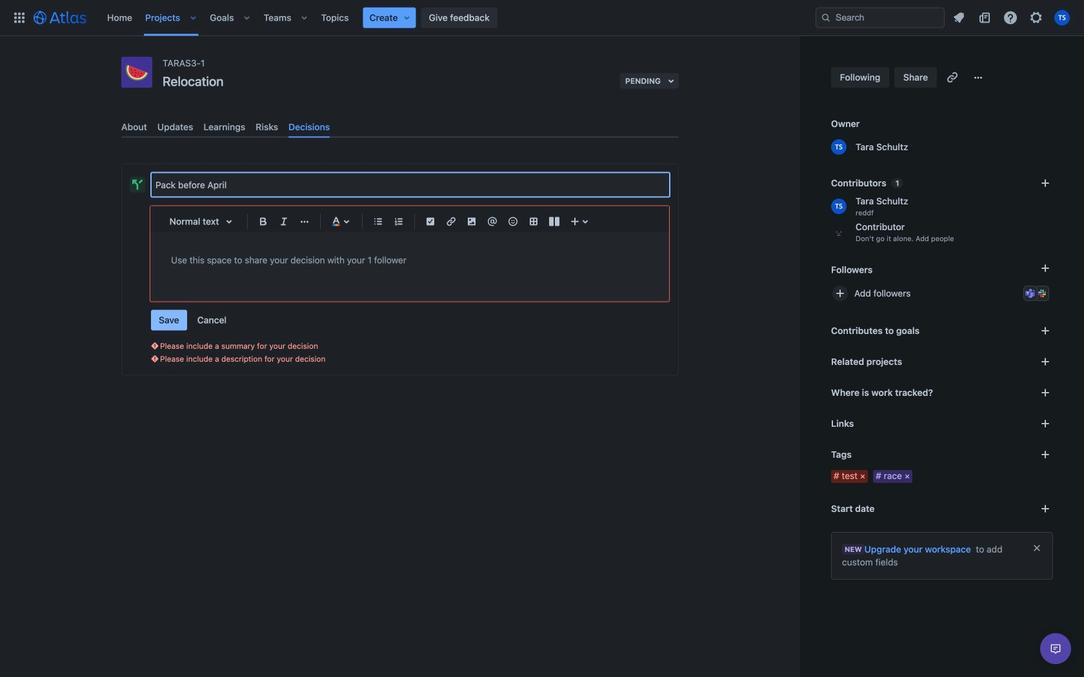 Task type: describe. For each thing, give the bounding box(es) containing it.
decision icon image
[[132, 180, 143, 190]]

add work tracking links image
[[1038, 385, 1054, 401]]

Main content area, start typing to enter text. text field
[[171, 253, 649, 268]]

list formating group
[[368, 212, 409, 232]]

set start date image
[[1038, 502, 1054, 517]]

add image, video, or file image
[[464, 214, 480, 230]]

msteams logo showing  channels are connected to this project image
[[1026, 289, 1036, 299]]

add related project image
[[1038, 354, 1054, 370]]

settings image
[[1029, 10, 1045, 26]]

close tag image
[[858, 472, 869, 482]]

add team or contributors image
[[1038, 176, 1054, 191]]

bullet list ⌘⇧8 image
[[371, 214, 386, 230]]

add goals image
[[1038, 323, 1054, 339]]

close banner image
[[1032, 544, 1043, 554]]

emoji : image
[[506, 214, 521, 230]]

add tag image
[[1038, 447, 1054, 463]]

add a follower image
[[1038, 261, 1054, 276]]

link ⌘k image
[[444, 214, 459, 230]]

help image
[[1003, 10, 1019, 26]]

italic ⌘i image
[[276, 214, 292, 230]]

layouts image
[[547, 214, 562, 230]]



Task type: vqa. For each thing, say whether or not it's contained in the screenshot.
first confluence icon
no



Task type: locate. For each thing, give the bounding box(es) containing it.
more formatting image
[[297, 214, 313, 230]]

add follower image
[[833, 286, 848, 302]]

What's the summary of your decision? text field
[[152, 173, 670, 197]]

None search field
[[816, 7, 945, 28]]

table ⇧⌥t image
[[526, 214, 542, 230]]

switch to... image
[[12, 10, 27, 26]]

mention @ image
[[485, 214, 500, 230]]

banner
[[0, 0, 1085, 36]]

text formatting group
[[253, 212, 315, 232]]

tab list
[[116, 117, 684, 138]]

add link image
[[1038, 416, 1054, 432]]

group
[[151, 310, 234, 331]]

close tag image
[[903, 472, 913, 482]]

search image
[[821, 13, 832, 23]]

top element
[[8, 0, 816, 36]]

account image
[[1055, 10, 1071, 26]]

slack logo showing nan channels are connected to this project image
[[1038, 289, 1048, 299]]

action item [] image
[[423, 214, 438, 230]]

open intercom messenger image
[[1049, 642, 1064, 657]]

notifications image
[[952, 10, 967, 26]]

bold ⌘b image
[[256, 214, 271, 230]]

Search field
[[816, 7, 945, 28]]

error image
[[150, 341, 160, 352]]

error image
[[150, 354, 160, 365]]

numbered list ⌘⇧7 image
[[391, 214, 407, 230]]



